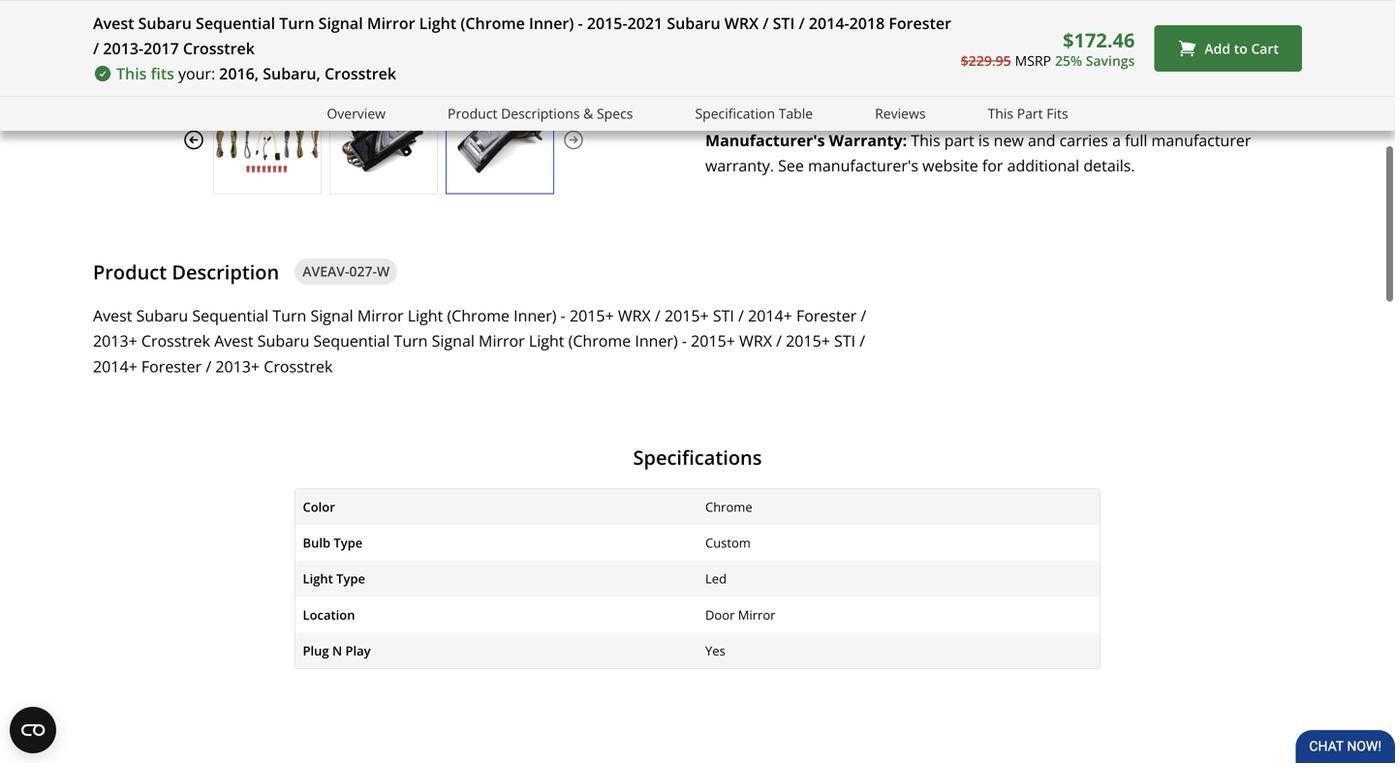 Task type: describe. For each thing, give the bounding box(es) containing it.
0 vertical spatial 2013+
[[93, 331, 137, 351]]

n
[[332, 643, 342, 660]]

location
[[303, 607, 355, 624]]

led
[[706, 571, 727, 588]]

2 vertical spatial inner)
[[635, 331, 678, 351]]

type for light type
[[336, 571, 365, 588]]

this up new
[[988, 104, 1014, 123]]

warranty:
[[829, 130, 907, 150]]

turn for crosstrek
[[279, 13, 315, 33]]

msrp
[[1015, 51, 1052, 70]]

1 vertical spatial this fits your: 2016, subaru, crosstrek
[[116, 63, 396, 84]]

this down '2013-' at top
[[116, 63, 147, 84]]

0 vertical spatial subaru,
[[883, 8, 941, 29]]

plug n play
[[303, 643, 371, 660]]

bulb type
[[303, 535, 363, 552]]

turn for sequential
[[273, 305, 307, 326]]

cart
[[1252, 39, 1279, 57]]

specs
[[597, 104, 633, 123]]

reviews link
[[875, 103, 926, 125]]

bulb
[[303, 535, 331, 552]]

part
[[1017, 104, 1043, 123]]

027-
[[349, 262, 377, 281]]

signal for crosstrek
[[319, 13, 363, 33]]

2 vertical spatial turn
[[394, 331, 428, 351]]

1 aveav-027-w avest subaru sequential turn signal mirror light (chrome inner) - 2015+ wrx / 2015+ sti / 2014+ forester / 2013+ crosstrek, image from the left
[[214, 106, 321, 174]]

see
[[778, 155, 804, 176]]

door
[[706, 607, 735, 624]]

table
[[779, 104, 813, 123]]

description
[[172, 259, 279, 285]]

this part fits
[[988, 104, 1069, 123]]

subaru right 2021
[[667, 13, 721, 33]]

add to cart
[[1205, 39, 1279, 57]]

door mirror
[[706, 607, 776, 624]]

1 horizontal spatial 2014+
[[748, 305, 793, 326]]

2 horizontal spatial sti
[[835, 331, 856, 351]]

specification
[[695, 104, 775, 123]]

full
[[1125, 130, 1148, 150]]

plug
[[303, 643, 329, 660]]

2014-
[[809, 13, 850, 33]]

a
[[1113, 130, 1121, 150]]

product for product descriptions & specs
[[448, 104, 498, 123]]

sequential for 2017
[[196, 13, 275, 33]]

0 horizontal spatial subaru,
[[263, 63, 321, 84]]

2015-
[[587, 13, 628, 33]]

1 vertical spatial 2013+
[[215, 356, 260, 377]]

this part fits link
[[988, 103, 1069, 125]]

add
[[1205, 39, 1231, 57]]

1 horizontal spatial forester
[[797, 305, 857, 326]]

savings
[[1086, 51, 1135, 70]]

add to cart button
[[1155, 25, 1303, 72]]

avest subaru sequential turn signal mirror light (chrome inner) - 2015-2021 subaru wrx / sti / 2014-2018 forester / 2013-2017 crosstrek
[[93, 13, 952, 59]]

warranty.
[[706, 155, 774, 176]]

0 horizontal spatial sti
[[713, 305, 735, 326]]

- for 2015+
[[561, 305, 566, 326]]

open widget image
[[10, 708, 56, 754]]

(chrome for 2015-
[[461, 13, 525, 33]]

(chrome for 2015+
[[447, 305, 510, 326]]

avest subaru sequential turn signal mirror light (chrome inner) - 2015+ wrx / 2015+ sti / 2014+ forester / 2013+ crosstrek avest subaru sequential turn signal mirror light (chrome inner) - 2015+ wrx / 2015+ sti / 2014+ forester / 2013+ crosstrek
[[93, 305, 867, 377]]

fits
[[1047, 104, 1069, 123]]

3 aveav-027-w avest subaru sequential turn signal mirror light (chrome inner) - 2015+ wrx / 2015+ sti / 2014+ forester / 2013+ crosstrek, image from the left
[[447, 106, 553, 174]]

2 vertical spatial -
[[682, 331, 687, 351]]

product description
[[93, 259, 279, 285]]

manufacturer's warranty:
[[706, 130, 907, 150]]

to
[[1235, 39, 1248, 57]]

2013-
[[103, 38, 144, 59]]

2018
[[850, 13, 885, 33]]

website
[[923, 155, 979, 176]]

25%
[[1055, 51, 1083, 70]]

new
[[994, 130, 1024, 150]]

signal for sequential
[[311, 305, 353, 326]]

specifications
[[633, 444, 762, 471]]

subaru down aveav-
[[258, 331, 310, 351]]

&
[[584, 104, 593, 123]]

2 vertical spatial avest
[[214, 331, 254, 351]]

specification table link
[[695, 103, 813, 125]]

0 horizontal spatial 2014+
[[93, 356, 137, 377]]

2 vertical spatial forester
[[141, 356, 202, 377]]

this part is new and carries a full manufacturer warranty. see manufacturer's website for additional details.
[[706, 130, 1252, 176]]

light type
[[303, 571, 365, 588]]

light inside the avest subaru sequential turn signal mirror light (chrome inner) - 2015-2021 subaru wrx / sti / 2014-2018 forester / 2013-2017 crosstrek
[[419, 13, 457, 33]]

mirror inside the avest subaru sequential turn signal mirror light (chrome inner) - 2015-2021 subaru wrx / sti / 2014-2018 forester / 2013-2017 crosstrek
[[367, 13, 415, 33]]



Task type: locate. For each thing, give the bounding box(es) containing it.
wrx
[[725, 13, 759, 33], [618, 305, 651, 326], [740, 331, 772, 351]]

manufacturer's
[[808, 155, 919, 176]]

subaru
[[138, 13, 192, 33], [667, 13, 721, 33], [136, 305, 188, 326], [258, 331, 310, 351]]

1 horizontal spatial fits
[[771, 8, 795, 29]]

2 horizontal spatial forester
[[889, 13, 952, 33]]

type
[[334, 535, 363, 552], [336, 571, 365, 588]]

aveav-027-w avest subaru sequential turn signal mirror light (chrome inner) - 2015+ wrx / 2015+ sti / 2014+ forester / 2013+ crosstrek, image
[[214, 106, 321, 174], [331, 106, 437, 174], [447, 106, 553, 174]]

forester inside the avest subaru sequential turn signal mirror light (chrome inner) - 2015-2021 subaru wrx / sti / 2014-2018 forester / 2013-2017 crosstrek
[[889, 13, 952, 33]]

0 horizontal spatial your:
[[178, 63, 215, 84]]

crosstrek
[[945, 8, 1017, 29], [183, 38, 255, 59], [325, 63, 396, 84], [141, 331, 210, 351], [264, 356, 333, 377]]

2 aveav-027-w avest subaru sequential turn signal mirror light (chrome inner) - 2015+ wrx / 2015+ sti / 2014+ forester / 2013+ crosstrek, image from the left
[[331, 106, 437, 174]]

carries
[[1060, 130, 1109, 150]]

1 vertical spatial wrx
[[618, 305, 651, 326]]

2015+
[[570, 305, 614, 326], [665, 305, 709, 326], [691, 331, 736, 351], [786, 331, 830, 351]]

0 vertical spatial turn
[[279, 13, 315, 33]]

product descriptions & specs link
[[448, 103, 633, 125]]

product for product description
[[93, 259, 167, 285]]

this left the part
[[911, 130, 941, 150]]

subaru down product description
[[136, 305, 188, 326]]

0 horizontal spatial forester
[[141, 356, 202, 377]]

0 horizontal spatial product
[[93, 259, 167, 285]]

this fits your: 2016, subaru, crosstrek
[[737, 8, 1017, 29], [116, 63, 396, 84]]

1 vertical spatial forester
[[797, 305, 857, 326]]

w
[[377, 262, 390, 281]]

avest
[[93, 13, 134, 33], [93, 305, 132, 326], [214, 331, 254, 351]]

0 vertical spatial fits
[[771, 8, 795, 29]]

this inside this part is new and carries a full manufacturer warranty. see manufacturer's website for additional details.
[[911, 130, 941, 150]]

reviews
[[875, 104, 926, 123]]

0 vertical spatial wrx
[[725, 13, 759, 33]]

$172.46
[[1063, 26, 1135, 53]]

inner)
[[529, 13, 574, 33], [514, 305, 557, 326], [635, 331, 678, 351]]

0 vertical spatial inner)
[[529, 13, 574, 33]]

manufacturer's
[[706, 130, 825, 150]]

1 vertical spatial (chrome
[[447, 305, 510, 326]]

1 horizontal spatial 2013+
[[215, 356, 260, 377]]

manufacturer
[[1152, 130, 1252, 150]]

inner) for 2015-
[[529, 13, 574, 33]]

avest inside the avest subaru sequential turn signal mirror light (chrome inner) - 2015-2021 subaru wrx / sti / 2014-2018 forester / 2013-2017 crosstrek
[[93, 13, 134, 33]]

sequential inside the avest subaru sequential turn signal mirror light (chrome inner) - 2015-2021 subaru wrx / sti / 2014-2018 forester / 2013-2017 crosstrek
[[196, 13, 275, 33]]

type for bulb type
[[334, 535, 363, 552]]

0 vertical spatial avest
[[93, 13, 134, 33]]

additional
[[1008, 155, 1080, 176]]

0 horizontal spatial aveav-027-w avest subaru sequential turn signal mirror light (chrome inner) - 2015+ wrx / 2015+ sti / 2014+ forester / 2013+ crosstrek, image
[[214, 106, 321, 174]]

0 vertical spatial sequential
[[196, 13, 275, 33]]

2 horizontal spatial aveav-027-w avest subaru sequential turn signal mirror light (chrome inner) - 2015+ wrx / 2015+ sti / 2014+ forester / 2013+ crosstrek, image
[[447, 106, 553, 174]]

color
[[303, 499, 335, 516]]

is
[[979, 130, 990, 150]]

turn
[[279, 13, 315, 33], [273, 305, 307, 326], [394, 331, 428, 351]]

aveav-
[[303, 262, 349, 281]]

your: left 2018 on the right top of page
[[799, 8, 836, 29]]

overview
[[327, 104, 386, 123]]

2 vertical spatial sti
[[835, 331, 856, 351]]

1 horizontal spatial aveav-027-w avest subaru sequential turn signal mirror light (chrome inner) - 2015+ wrx / 2015+ sti / 2014+ forester / 2013+ crosstrek, image
[[331, 106, 437, 174]]

1 vertical spatial product
[[93, 259, 167, 285]]

go to left image image
[[182, 128, 205, 151]]

0 horizontal spatial this fits your: 2016, subaru, crosstrek
[[116, 63, 396, 84]]

0 horizontal spatial 2013+
[[93, 331, 137, 351]]

2 vertical spatial (chrome
[[569, 331, 631, 351]]

1 vertical spatial 2016,
[[219, 63, 259, 84]]

for
[[983, 155, 1004, 176]]

inner) for 2015+
[[514, 305, 557, 326]]

1 horizontal spatial sti
[[773, 13, 795, 33]]

1 horizontal spatial subaru,
[[883, 8, 941, 29]]

0 vertical spatial your:
[[799, 8, 836, 29]]

product descriptions & specs
[[448, 104, 633, 123]]

subaru up 2017 at left top
[[138, 13, 192, 33]]

- inside the avest subaru sequential turn signal mirror light (chrome inner) - 2015-2021 subaru wrx / sti / 2014-2018 forester / 2013-2017 crosstrek
[[578, 13, 583, 33]]

product
[[448, 104, 498, 123], [93, 259, 167, 285]]

2017
[[144, 38, 179, 59]]

0 horizontal spatial fits
[[151, 63, 174, 84]]

avest down product description
[[93, 305, 132, 326]]

product left descriptions
[[448, 104, 498, 123]]

fits down 2017 at left top
[[151, 63, 174, 84]]

1 vertical spatial avest
[[93, 305, 132, 326]]

1 horizontal spatial -
[[578, 13, 583, 33]]

fits left 2014-
[[771, 8, 795, 29]]

sequential
[[196, 13, 275, 33], [192, 305, 269, 326], [314, 331, 390, 351]]

(chrome
[[461, 13, 525, 33], [447, 305, 510, 326], [569, 331, 631, 351]]

2 vertical spatial signal
[[432, 331, 475, 351]]

0 horizontal spatial 2016,
[[219, 63, 259, 84]]

1 vertical spatial your:
[[178, 63, 215, 84]]

0 horizontal spatial -
[[561, 305, 566, 326]]

this left 2014-
[[737, 8, 767, 29]]

avest for avest subaru sequential turn signal mirror light (chrome inner) - 2015+ wrx / 2015+ sti / 2014+ forester / 2013+ crosstrek avest subaru sequential turn signal mirror light (chrome inner) - 2015+ wrx / 2015+ sti / 2014+ forester / 2013+ crosstrek
[[93, 305, 132, 326]]

avest up '2013-' at top
[[93, 13, 134, 33]]

chrome
[[706, 499, 753, 516]]

(chrome inside the avest subaru sequential turn signal mirror light (chrome inner) - 2015-2021 subaru wrx / sti / 2014-2018 forester / 2013-2017 crosstrek
[[461, 13, 525, 33]]

part
[[945, 130, 975, 150]]

yes
[[706, 643, 726, 660]]

your:
[[799, 8, 836, 29], [178, 63, 215, 84]]

2 vertical spatial wrx
[[740, 331, 772, 351]]

your: down 2017 at left top
[[178, 63, 215, 84]]

1 vertical spatial inner)
[[514, 305, 557, 326]]

avest for avest subaru sequential turn signal mirror light (chrome inner) - 2015-2021 subaru wrx / sti / 2014-2018 forester / 2013-2017 crosstrek
[[93, 13, 134, 33]]

aveav-027-w
[[303, 262, 390, 281]]

0 vertical spatial type
[[334, 535, 363, 552]]

$229.95
[[961, 51, 1012, 70]]

1 horizontal spatial 2016,
[[840, 8, 879, 29]]

1 horizontal spatial product
[[448, 104, 498, 123]]

sequential for subaru
[[192, 305, 269, 326]]

custom
[[706, 535, 751, 552]]

0 vertical spatial -
[[578, 13, 583, 33]]

2013+
[[93, 331, 137, 351], [215, 356, 260, 377]]

1 vertical spatial -
[[561, 305, 566, 326]]

sti
[[773, 13, 795, 33], [713, 305, 735, 326], [835, 331, 856, 351]]

1 vertical spatial signal
[[311, 305, 353, 326]]

0 vertical spatial sti
[[773, 13, 795, 33]]

sti inside the avest subaru sequential turn signal mirror light (chrome inner) - 2015-2021 subaru wrx / sti / 2014-2018 forester / 2013-2017 crosstrek
[[773, 13, 795, 33]]

0 vertical spatial (chrome
[[461, 13, 525, 33]]

signal
[[319, 13, 363, 33], [311, 305, 353, 326], [432, 331, 475, 351]]

- for 2015-
[[578, 13, 583, 33]]

-
[[578, 13, 583, 33], [561, 305, 566, 326], [682, 331, 687, 351]]

$172.46 $229.95 msrp 25% savings
[[961, 26, 1135, 70]]

0 vertical spatial product
[[448, 104, 498, 123]]

/
[[763, 13, 769, 33], [799, 13, 805, 33], [93, 38, 99, 59], [655, 305, 661, 326], [739, 305, 744, 326], [861, 305, 867, 326], [776, 331, 782, 351], [860, 331, 866, 351], [206, 356, 211, 377]]

forester
[[889, 13, 952, 33], [797, 305, 857, 326], [141, 356, 202, 377]]

2021
[[628, 13, 663, 33]]

1 vertical spatial type
[[336, 571, 365, 588]]

crosstrek inside the avest subaru sequential turn signal mirror light (chrome inner) - 2015-2021 subaru wrx / sti / 2014-2018 forester / 2013-2017 crosstrek
[[183, 38, 255, 59]]

light
[[419, 13, 457, 33], [408, 305, 443, 326], [529, 331, 565, 351], [303, 571, 333, 588]]

type right 'bulb'
[[334, 535, 363, 552]]

mirror
[[367, 13, 415, 33], [358, 305, 404, 326], [479, 331, 525, 351], [738, 607, 776, 624]]

type down bulb type on the left of the page
[[336, 571, 365, 588]]

descriptions
[[501, 104, 580, 123]]

signal inside the avest subaru sequential turn signal mirror light (chrome inner) - 2015-2021 subaru wrx / sti / 2014-2018 forester / 2013-2017 crosstrek
[[319, 13, 363, 33]]

1 vertical spatial fits
[[151, 63, 174, 84]]

0 vertical spatial 2014+
[[748, 305, 793, 326]]

product left description on the left top of the page
[[93, 259, 167, 285]]

1 vertical spatial subaru,
[[263, 63, 321, 84]]

details.
[[1084, 155, 1136, 176]]

1 vertical spatial 2014+
[[93, 356, 137, 377]]

0 vertical spatial 2016,
[[840, 8, 879, 29]]

2016,
[[840, 8, 879, 29], [219, 63, 259, 84]]

1 vertical spatial sequential
[[192, 305, 269, 326]]

fits
[[771, 8, 795, 29], [151, 63, 174, 84]]

and
[[1028, 130, 1056, 150]]

inner) inside the avest subaru sequential turn signal mirror light (chrome inner) - 2015-2021 subaru wrx / sti / 2014-2018 forester / 2013-2017 crosstrek
[[529, 13, 574, 33]]

play
[[346, 643, 371, 660]]

overview link
[[327, 103, 386, 125]]

specification table
[[695, 104, 813, 123]]

1 horizontal spatial your:
[[799, 8, 836, 29]]

0 vertical spatial forester
[[889, 13, 952, 33]]

0 vertical spatial signal
[[319, 13, 363, 33]]

0 vertical spatial this fits your: 2016, subaru, crosstrek
[[737, 8, 1017, 29]]

subaru,
[[883, 8, 941, 29], [263, 63, 321, 84]]

2 horizontal spatial -
[[682, 331, 687, 351]]

wrx inside the avest subaru sequential turn signal mirror light (chrome inner) - 2015-2021 subaru wrx / sti / 2014-2018 forester / 2013-2017 crosstrek
[[725, 13, 759, 33]]

1 vertical spatial turn
[[273, 305, 307, 326]]

avest down description on the left top of the page
[[214, 331, 254, 351]]

2 vertical spatial sequential
[[314, 331, 390, 351]]

turn inside the avest subaru sequential turn signal mirror light (chrome inner) - 2015-2021 subaru wrx / sti / 2014-2018 forester / 2013-2017 crosstrek
[[279, 13, 315, 33]]

this
[[737, 8, 767, 29], [116, 63, 147, 84], [988, 104, 1014, 123], [911, 130, 941, 150]]

1 vertical spatial sti
[[713, 305, 735, 326]]

1 horizontal spatial this fits your: 2016, subaru, crosstrek
[[737, 8, 1017, 29]]



Task type: vqa. For each thing, say whether or not it's contained in the screenshot.
of
no



